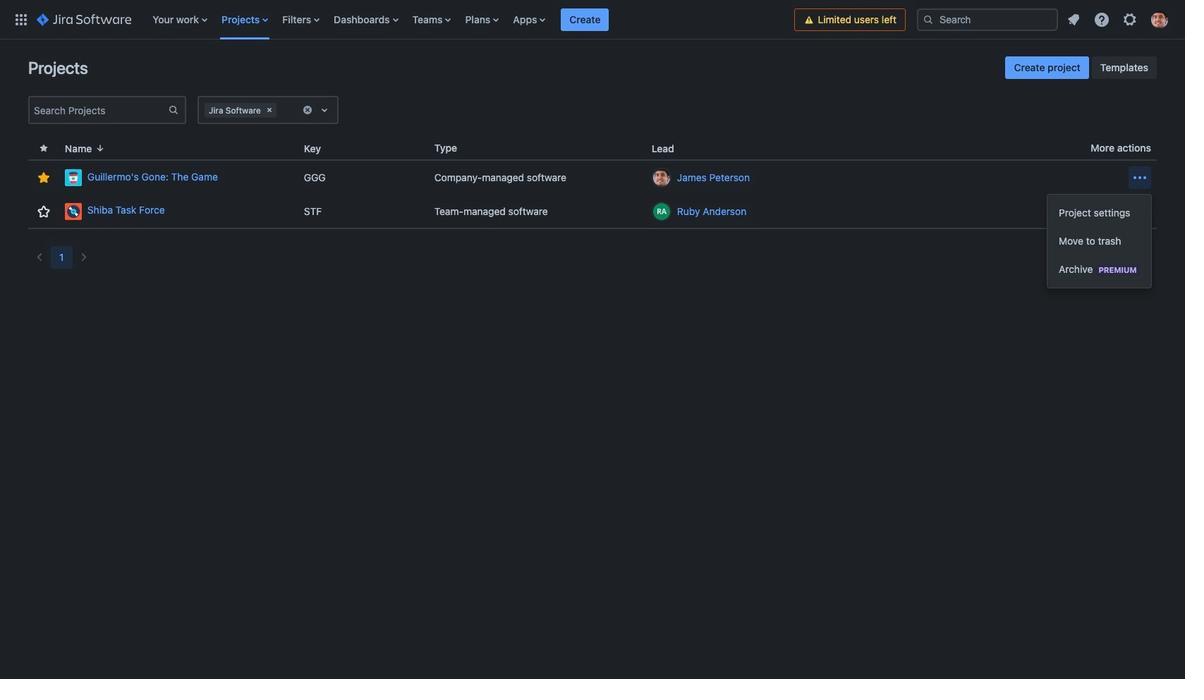 Task type: describe. For each thing, give the bounding box(es) containing it.
help image
[[1094, 11, 1111, 28]]

appswitcher icon image
[[13, 11, 30, 28]]

previous image
[[31, 249, 48, 266]]

primary element
[[8, 0, 795, 39]]

next image
[[75, 249, 92, 266]]

search image
[[923, 14, 935, 25]]

more image
[[1132, 169, 1149, 186]]

clear image
[[302, 104, 313, 116]]

clear image
[[264, 104, 275, 116]]

open image
[[316, 102, 333, 119]]

1 vertical spatial group
[[1048, 195, 1152, 288]]

1 horizontal spatial list
[[1062, 7, 1178, 32]]

Search field
[[918, 8, 1059, 31]]



Task type: locate. For each thing, give the bounding box(es) containing it.
banner
[[0, 0, 1186, 40]]

0 horizontal spatial list
[[146, 0, 795, 39]]

settings image
[[1122, 11, 1139, 28]]

Search Projects text field
[[30, 100, 168, 120]]

list
[[146, 0, 795, 39], [1062, 7, 1178, 32]]

None search field
[[918, 8, 1059, 31]]

Choose Jira products text field
[[279, 103, 282, 117]]

your profile and settings image
[[1152, 11, 1169, 28]]

list item
[[562, 0, 610, 39]]

star shiba task force image
[[35, 203, 52, 220]]

jira software image
[[37, 11, 131, 28], [37, 11, 131, 28]]

group
[[1006, 56, 1158, 79], [1048, 195, 1152, 288]]

notifications image
[[1066, 11, 1083, 28]]

star guillermo's gone: the game image
[[35, 169, 52, 186]]

0 vertical spatial group
[[1006, 56, 1158, 79]]



Task type: vqa. For each thing, say whether or not it's contained in the screenshot.
search icon
yes



